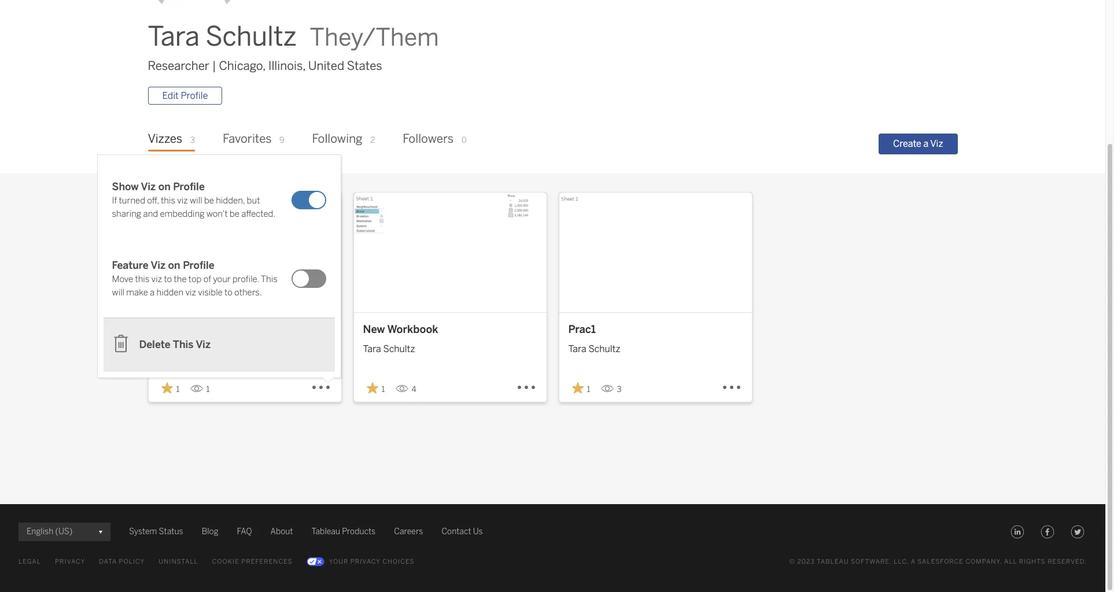 Task type: describe. For each thing, give the bounding box(es) containing it.
affected.
[[241, 209, 276, 219]]

us
[[473, 527, 483, 537]]

cookie
[[212, 558, 239, 566]]

on for show
[[158, 180, 171, 193]]

show viz on profile if turned off, this viz will be hidden, but sharing and embedding won't be affected.
[[112, 180, 276, 219]]

top
[[189, 274, 202, 285]]

vizzes
[[148, 132, 182, 146]]

1 tara schultz link from the left
[[158, 338, 332, 356]]

edit
[[162, 90, 179, 101]]

edit profile
[[162, 90, 208, 101]]

0
[[462, 136, 467, 145]]

cookie preferences
[[212, 558, 293, 566]]

contact
[[442, 527, 471, 537]]

blog link
[[202, 525, 218, 539]]

about
[[271, 527, 293, 537]]

1 privacy from the left
[[55, 558, 85, 566]]

status
[[159, 527, 183, 537]]

profile for feature viz on profile
[[183, 259, 215, 272]]

legal
[[19, 558, 41, 566]]

make
[[126, 287, 148, 298]]

tara schultz down 'prac1'
[[568, 344, 621, 355]]

workbook
[[387, 323, 438, 336]]

contact us link
[[442, 525, 483, 539]]

tara schultz link for new workbook
[[363, 338, 537, 356]]

2 privacy from the left
[[350, 558, 381, 566]]

will inside show viz on profile if turned off, this viz will be hidden, but sharing and embedding won't be affected.
[[190, 196, 202, 206]]

privacy link
[[55, 556, 85, 569]]

all
[[1004, 558, 1017, 566]]

viz up 1 view element in the left of the page
[[196, 339, 211, 351]]

3 views element
[[596, 380, 626, 399]]

profile.
[[233, 274, 259, 285]]

uninstall
[[159, 558, 198, 566]]

tara for first tara schultz link
[[158, 344, 176, 355]]

followers
[[403, 132, 454, 146]]

researcher
[[148, 59, 209, 73]]

create
[[893, 138, 922, 149]]

a inside button
[[924, 138, 929, 149]]

if
[[112, 196, 117, 206]]

9
[[280, 136, 284, 145]]

schultz right delete
[[178, 344, 210, 355]]

feature viz on profile move this viz to the top of your profile. this will make a hidden viz visible to others.
[[112, 259, 278, 298]]

(us)
[[55, 527, 73, 537]]

4 views element
[[391, 380, 421, 399]]

list options menu
[[97, 155, 340, 378]]

your
[[213, 274, 231, 285]]

contact us
[[442, 527, 483, 537]]

of
[[203, 274, 211, 285]]

1 vertical spatial viz
[[151, 274, 162, 285]]

hidden
[[157, 287, 184, 298]]

won't
[[206, 209, 228, 219]]

0 horizontal spatial be
[[204, 196, 214, 206]]

favorites
[[223, 132, 272, 146]]

off,
[[147, 196, 159, 206]]

remove favorite button for prac1
[[568, 379, 596, 398]]

data policy
[[99, 558, 145, 566]]

1 vertical spatial be
[[230, 209, 240, 219]]

tableau products link
[[312, 525, 376, 539]]

software,
[[851, 558, 892, 566]]

following
[[312, 132, 363, 146]]

tara for tara schultz link associated with prac1
[[568, 344, 587, 355]]

illinois,
[[268, 59, 306, 73]]

tara schultz down new workbook
[[363, 344, 415, 355]]

products
[[342, 527, 376, 537]]

0 horizontal spatial this
[[173, 339, 194, 351]]

system status link
[[129, 525, 183, 539]]

more actions image
[[311, 378, 332, 398]]

the
[[174, 274, 187, 285]]

your privacy choices link
[[306, 556, 415, 569]]

embedding
[[160, 209, 205, 219]]

delete
[[139, 339, 171, 351]]

salesforce
[[918, 558, 964, 566]]

a inside feature viz on profile move this viz to the top of your profile. this will make a hidden viz visible to others.
[[150, 287, 155, 298]]

profile for show viz on profile
[[173, 180, 205, 193]]

schultz up chicago,
[[206, 21, 297, 53]]

create a viz
[[893, 138, 943, 149]]

data policy link
[[99, 556, 145, 569]]

system status
[[129, 527, 183, 537]]

this inside feature viz on profile move this viz to the top of your profile. this will make a hidden viz visible to others.
[[135, 274, 149, 285]]

but
[[247, 196, 260, 206]]

move
[[112, 274, 133, 285]]

united
[[308, 59, 344, 73]]

tara schultz up 1 view element in the left of the page
[[158, 344, 210, 355]]

new workbook
[[363, 323, 438, 336]]

prac1 link
[[568, 322, 743, 338]]

faq
[[237, 527, 252, 537]]

data
[[99, 558, 117, 566]]

1 view element
[[185, 380, 214, 399]]

your
[[329, 558, 348, 566]]

0 vertical spatial tableau
[[312, 527, 340, 537]]

delete this viz
[[139, 339, 211, 351]]

tara up researcher
[[148, 21, 200, 53]]

prac1
[[568, 323, 596, 336]]

careers
[[394, 527, 423, 537]]

researcher | chicago, illinois, united states
[[148, 59, 382, 73]]

show viz on profile menu item
[[103, 161, 335, 239]]

1 horizontal spatial 3
[[617, 385, 622, 395]]



Task type: vqa. For each thing, say whether or not it's contained in the screenshot.
©
yes



Task type: locate. For each thing, give the bounding box(es) containing it.
and
[[143, 209, 158, 219]]

create a viz button
[[879, 134, 958, 154]]

viz up embedding at the top of the page
[[177, 196, 188, 206]]

2 remove favorite button from the left
[[363, 379, 391, 398]]

this
[[161, 196, 175, 206], [135, 274, 149, 285]]

on up off,
[[158, 180, 171, 193]]

tableau products
[[312, 527, 376, 537]]

1 horizontal spatial will
[[190, 196, 202, 206]]

policy
[[119, 558, 145, 566]]

0 vertical spatial on
[[158, 180, 171, 193]]

profile inside feature viz on profile move this viz to the top of your profile. this will make a hidden viz visible to others.
[[183, 259, 215, 272]]

uninstall link
[[159, 556, 198, 569]]

a
[[924, 138, 929, 149], [150, 287, 155, 298], [911, 558, 916, 566]]

remove favorite button for new workbook
[[363, 379, 391, 398]]

privacy down selected language element
[[55, 558, 85, 566]]

edit profile button
[[148, 87, 222, 105]]

0 vertical spatial a
[[924, 138, 929, 149]]

0 vertical spatial 3
[[190, 136, 195, 145]]

english
[[27, 527, 53, 537]]

profile up top at the left top
[[183, 259, 215, 272]]

0 horizontal spatial a
[[150, 287, 155, 298]]

feature viz on profile menu item
[[103, 239, 335, 319]]

a right create
[[924, 138, 929, 149]]

privacy
[[55, 558, 85, 566], [350, 558, 381, 566]]

0 horizontal spatial this
[[135, 274, 149, 285]]

on for feature
[[168, 259, 180, 272]]

others.
[[234, 287, 262, 298]]

1 left 3 views element
[[587, 385, 590, 395]]

0 vertical spatial this
[[161, 196, 175, 206]]

0 horizontal spatial to
[[164, 274, 172, 285]]

2 vertical spatial profile
[[183, 259, 215, 272]]

viz right create
[[931, 138, 943, 149]]

0 vertical spatial profile
[[181, 90, 208, 101]]

0 horizontal spatial workbook thumbnail image
[[148, 193, 341, 312]]

feature
[[112, 259, 148, 272]]

profile inside show viz on profile if turned off, this viz will be hidden, but sharing and embedding won't be affected.
[[173, 180, 205, 193]]

viz up hidden
[[151, 274, 162, 285]]

1 vertical spatial this
[[135, 274, 149, 285]]

2 vertical spatial a
[[911, 558, 916, 566]]

1 horizontal spatial be
[[230, 209, 240, 219]]

2 horizontal spatial workbook thumbnail image
[[559, 193, 752, 312]]

this right delete
[[173, 339, 194, 351]]

be up won't
[[204, 196, 214, 206]]

dialog containing show viz on profile
[[97, 153, 340, 383]]

2
[[371, 136, 375, 145]]

3
[[190, 136, 195, 145], [617, 385, 622, 395]]

new
[[363, 323, 385, 336]]

2 horizontal spatial a
[[924, 138, 929, 149]]

viz down top at the left top
[[185, 287, 196, 298]]

0 horizontal spatial will
[[112, 287, 124, 298]]

1 for 1
[[176, 385, 180, 395]]

2 horizontal spatial remove favorite button
[[568, 379, 596, 398]]

viz inside button
[[931, 138, 943, 149]]

1 vertical spatial this
[[173, 339, 194, 351]]

viz inside feature viz on profile move this viz to the top of your profile. this will make a hidden viz visible to others.
[[151, 259, 166, 272]]

choices
[[383, 558, 415, 566]]

4 1 from the left
[[587, 385, 590, 395]]

1 vertical spatial tableau
[[817, 558, 849, 566]]

a right make
[[150, 287, 155, 298]]

company.
[[966, 558, 1003, 566]]

reserved.
[[1048, 558, 1087, 566]]

your privacy choices
[[329, 558, 415, 566]]

tara down 'prac1'
[[568, 344, 587, 355]]

tara schultz link for prac1
[[568, 338, 743, 356]]

3 remove favorite button from the left
[[568, 379, 596, 398]]

tara schultz
[[148, 21, 297, 53], [158, 344, 210, 355], [363, 344, 415, 355], [568, 344, 621, 355]]

visible
[[198, 287, 223, 298]]

this inside feature viz on profile move this viz to the top of your profile. this will make a hidden viz visible to others.
[[261, 274, 278, 285]]

profile inside button
[[181, 90, 208, 101]]

profile up embedding at the top of the page
[[173, 180, 205, 193]]

llc,
[[894, 558, 909, 566]]

0 vertical spatial to
[[164, 274, 172, 285]]

0 vertical spatial this
[[261, 274, 278, 285]]

will up embedding at the top of the page
[[190, 196, 202, 206]]

1 vertical spatial to
[[224, 287, 232, 298]]

1 1 from the left
[[176, 385, 180, 395]]

will inside feature viz on profile move this viz to the top of your profile. this will make a hidden viz visible to others.
[[112, 287, 124, 298]]

cookie preferences button
[[212, 556, 293, 569]]

2 workbook thumbnail image from the left
[[354, 193, 546, 312]]

blog
[[202, 527, 218, 537]]

careers link
[[394, 525, 423, 539]]

4
[[412, 385, 416, 395]]

1 vertical spatial on
[[168, 259, 180, 272]]

0 horizontal spatial tara schultz link
[[158, 338, 332, 356]]

will down the move
[[112, 287, 124, 298]]

1 horizontal spatial this
[[161, 196, 175, 206]]

0 vertical spatial viz
[[177, 196, 188, 206]]

schultz down new workbook
[[383, 344, 415, 355]]

tara down hidden
[[158, 344, 176, 355]]

1 horizontal spatial remove favorite button
[[363, 379, 391, 398]]

1 remove favorite button from the left
[[158, 379, 185, 398]]

1 horizontal spatial tableau
[[817, 558, 849, 566]]

this
[[261, 274, 278, 285], [173, 339, 194, 351]]

1 left 1 view element in the left of the page
[[176, 385, 180, 395]]

viz
[[931, 138, 943, 149], [141, 180, 156, 193], [151, 259, 166, 272], [196, 339, 211, 351]]

2 vertical spatial viz
[[185, 287, 196, 298]]

0 horizontal spatial tableau
[[312, 527, 340, 537]]

Remove Favorite button
[[158, 379, 185, 398], [363, 379, 391, 398], [568, 379, 596, 398]]

0 vertical spatial will
[[190, 196, 202, 206]]

1 horizontal spatial privacy
[[350, 558, 381, 566]]

tableau right the 2023
[[817, 558, 849, 566]]

tara schultz link
[[158, 338, 332, 356], [363, 338, 537, 356], [568, 338, 743, 356]]

3 1 from the left
[[382, 385, 385, 395]]

to
[[164, 274, 172, 285], [224, 287, 232, 298]]

legal link
[[19, 556, 41, 569]]

1 down "delete this viz"
[[206, 385, 210, 395]]

1 inside 1 view element
[[206, 385, 210, 395]]

1 horizontal spatial tara schultz link
[[363, 338, 537, 356]]

1 horizontal spatial workbook thumbnail image
[[354, 193, 546, 312]]

rights
[[1019, 558, 1046, 566]]

privacy right your
[[350, 558, 381, 566]]

selected language element
[[27, 523, 102, 542]]

1 vertical spatial will
[[112, 287, 124, 298]]

to left the
[[164, 274, 172, 285]]

viz right feature
[[151, 259, 166, 272]]

sharing
[[112, 209, 141, 219]]

will
[[190, 196, 202, 206], [112, 287, 124, 298]]

profile right the 'edit' at the left of page
[[181, 90, 208, 101]]

viz up off,
[[141, 180, 156, 193]]

workbook thumbnail image for new workbook
[[354, 193, 546, 312]]

1 vertical spatial a
[[150, 287, 155, 298]]

schultz
[[206, 21, 297, 53], [178, 344, 210, 355], [383, 344, 415, 355], [589, 344, 621, 355]]

english (us)
[[27, 527, 73, 537]]

to down your
[[224, 287, 232, 298]]

system
[[129, 527, 157, 537]]

on inside feature viz on profile move this viz to the top of your profile. this will make a hidden viz visible to others.
[[168, 259, 180, 272]]

2023
[[798, 558, 815, 566]]

0 vertical spatial be
[[204, 196, 214, 206]]

be down hidden,
[[230, 209, 240, 219]]

faq link
[[237, 525, 252, 539]]

tableau
[[312, 527, 340, 537], [817, 558, 849, 566]]

2 horizontal spatial tara schultz link
[[568, 338, 743, 356]]

new workbook link
[[363, 322, 537, 338]]

3 workbook thumbnail image from the left
[[559, 193, 752, 312]]

viz
[[177, 196, 188, 206], [151, 274, 162, 285], [185, 287, 196, 298]]

tara schultz up |
[[148, 21, 297, 53]]

viz inside show viz on profile if turned off, this viz will be hidden, but sharing and embedding won't be affected.
[[141, 180, 156, 193]]

this inside show viz on profile if turned off, this viz will be hidden, but sharing and embedding won't be affected.
[[161, 196, 175, 206]]

on
[[158, 180, 171, 193], [168, 259, 180, 272]]

0 horizontal spatial remove favorite button
[[158, 379, 185, 398]]

0 horizontal spatial 3
[[190, 136, 195, 145]]

2 tara schultz link from the left
[[363, 338, 537, 356]]

preferences
[[241, 558, 293, 566]]

viz inside show viz on profile if turned off, this viz will be hidden, but sharing and embedding won't be affected.
[[177, 196, 188, 206]]

1
[[176, 385, 180, 395], [206, 385, 210, 395], [382, 385, 385, 395], [587, 385, 590, 395]]

a right llc,
[[911, 558, 916, 566]]

turned
[[119, 196, 145, 206]]

schultz down 'prac1'
[[589, 344, 621, 355]]

|
[[212, 59, 216, 73]]

1 horizontal spatial a
[[911, 558, 916, 566]]

1 vertical spatial 3
[[617, 385, 622, 395]]

dialog
[[97, 153, 340, 383]]

1 for 3
[[587, 385, 590, 395]]

1 for 4
[[382, 385, 385, 395]]

workbook thumbnail image
[[148, 193, 341, 312], [354, 193, 546, 312], [559, 193, 752, 312]]

chicago,
[[219, 59, 266, 73]]

on inside show viz on profile if turned off, this viz will be hidden, but sharing and embedding won't be affected.
[[158, 180, 171, 193]]

this up make
[[135, 274, 149, 285]]

2 1 from the left
[[206, 385, 210, 395]]

tara down new
[[363, 344, 381, 355]]

1 horizontal spatial to
[[224, 287, 232, 298]]

1 horizontal spatial this
[[261, 274, 278, 285]]

on up the
[[168, 259, 180, 272]]

tableau up your
[[312, 527, 340, 537]]

1 workbook thumbnail image from the left
[[148, 193, 341, 312]]

tara for tara schultz link associated with new workbook
[[363, 344, 381, 355]]

workbook thumbnail image for prac1
[[559, 193, 752, 312]]

3 tara schultz link from the left
[[568, 338, 743, 356]]

show
[[112, 180, 139, 193]]

be
[[204, 196, 214, 206], [230, 209, 240, 219]]

hidden,
[[216, 196, 245, 206]]

1 left 4 views element
[[382, 385, 385, 395]]

© 2023 tableau software, llc, a salesforce company. all rights reserved.
[[789, 558, 1087, 566]]

0 horizontal spatial privacy
[[55, 558, 85, 566]]

profile
[[181, 90, 208, 101], [173, 180, 205, 193], [183, 259, 215, 272]]

states
[[347, 59, 382, 73]]

this right off,
[[161, 196, 175, 206]]

1 vertical spatial profile
[[173, 180, 205, 193]]

this right profile.
[[261, 274, 278, 285]]

©
[[789, 558, 796, 566]]



